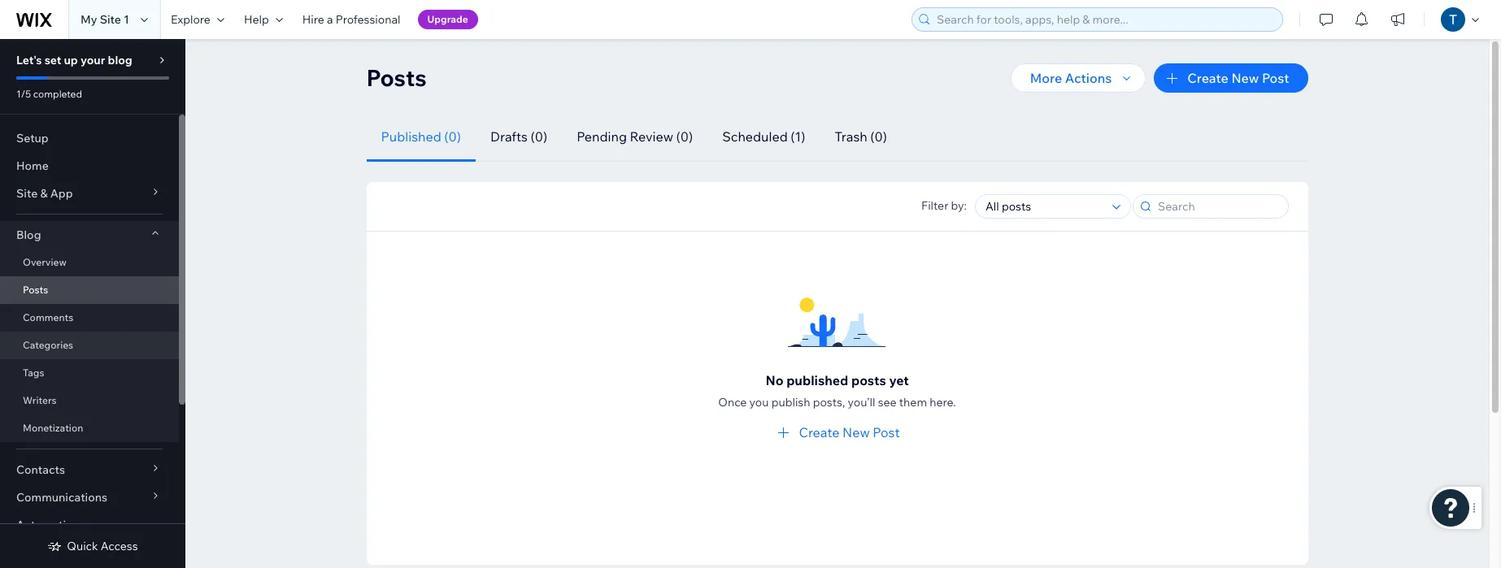 Task type: describe. For each thing, give the bounding box(es) containing it.
by:
[[951, 199, 967, 213]]

create new post for rightmost create new post 'button'
[[1188, 70, 1290, 86]]

quick access
[[67, 539, 138, 554]]

see
[[878, 395, 897, 410]]

no
[[766, 373, 784, 389]]

published (0) button
[[366, 112, 476, 162]]

set
[[44, 53, 61, 68]]

scheduled (1)
[[723, 129, 806, 145]]

comments link
[[0, 304, 179, 332]]

writers
[[23, 394, 57, 407]]

actions
[[1065, 70, 1112, 86]]

posts inside the sidebar element
[[23, 284, 48, 296]]

scheduled
[[723, 129, 788, 145]]

filter by:
[[921, 199, 967, 213]]

trash (0)
[[835, 129, 887, 145]]

sidebar element
[[0, 39, 185, 569]]

posts
[[852, 373, 886, 389]]

create new post for the bottommost create new post 'button'
[[799, 425, 900, 441]]

0 vertical spatial new
[[1232, 70, 1259, 86]]

(0) for trash (0)
[[871, 129, 887, 145]]

0 vertical spatial posts
[[366, 63, 427, 92]]

upgrade button
[[418, 10, 478, 29]]

explore
[[171, 12, 211, 27]]

trash (0) button
[[820, 112, 902, 162]]

help
[[244, 12, 269, 27]]

more actions
[[1030, 70, 1112, 86]]

1 horizontal spatial post
[[1262, 70, 1290, 86]]

0 vertical spatial site
[[100, 12, 121, 27]]

tags
[[23, 367, 44, 379]]

them
[[899, 395, 927, 410]]

drafts (0)
[[490, 129, 548, 145]]

quick
[[67, 539, 98, 554]]

app
[[50, 186, 73, 201]]

setup
[[16, 131, 49, 146]]

more
[[1030, 70, 1062, 86]]

contacts button
[[0, 456, 179, 484]]

filter
[[921, 199, 948, 213]]

posts,
[[813, 395, 845, 410]]

home link
[[0, 152, 179, 180]]

completed
[[33, 88, 82, 100]]

let's
[[16, 53, 42, 68]]

up
[[64, 53, 78, 68]]

0 horizontal spatial post
[[873, 425, 900, 441]]

trash
[[835, 129, 868, 145]]

you
[[750, 395, 769, 410]]

hire
[[302, 12, 324, 27]]

(0) for published (0)
[[444, 129, 461, 145]]

&
[[40, 186, 48, 201]]

more actions button
[[1011, 63, 1146, 93]]

you'll
[[848, 395, 876, 410]]

Search field
[[1153, 195, 1283, 218]]

my site 1
[[81, 12, 129, 27]]

review
[[630, 129, 674, 145]]

a
[[327, 12, 333, 27]]

overview
[[23, 256, 67, 268]]

communications
[[16, 490, 107, 505]]

upgrade
[[427, 13, 468, 25]]

contacts
[[16, 463, 65, 477]]

tags link
[[0, 360, 179, 387]]



Task type: locate. For each thing, give the bounding box(es) containing it.
overview link
[[0, 249, 179, 277]]

(0) right the trash
[[871, 129, 887, 145]]

site & app
[[16, 186, 73, 201]]

here.
[[930, 395, 956, 410]]

publish
[[772, 395, 811, 410]]

automations
[[16, 518, 85, 533]]

1/5 completed
[[16, 88, 82, 100]]

1 horizontal spatial create new post button
[[1154, 63, 1308, 93]]

site left &
[[16, 186, 38, 201]]

post
[[1262, 70, 1290, 86], [873, 425, 900, 441]]

1 horizontal spatial create
[[1188, 70, 1229, 86]]

(1)
[[791, 129, 806, 145]]

no published posts yet once you publish posts, you'll see them here.
[[718, 373, 956, 410]]

Search for tools, apps, help & more... field
[[932, 8, 1278, 31]]

pending
[[577, 129, 627, 145]]

0 vertical spatial create new post button
[[1154, 63, 1308, 93]]

blog
[[16, 228, 41, 242]]

(0) right published
[[444, 129, 461, 145]]

site inside popup button
[[16, 186, 38, 201]]

quick access button
[[47, 539, 138, 554]]

access
[[101, 539, 138, 554]]

1 vertical spatial new
[[843, 425, 870, 441]]

pending review (0)
[[577, 129, 693, 145]]

new
[[1232, 70, 1259, 86], [843, 425, 870, 441]]

monetization
[[23, 422, 83, 434]]

categories
[[23, 339, 73, 351]]

published
[[787, 373, 849, 389]]

drafts
[[490, 129, 528, 145]]

published (0)
[[381, 129, 461, 145]]

hire a professional
[[302, 12, 401, 27]]

4 (0) from the left
[[871, 129, 887, 145]]

0 horizontal spatial create
[[799, 425, 840, 441]]

monetization link
[[0, 415, 179, 442]]

1
[[124, 12, 129, 27]]

create new post button
[[1154, 63, 1308, 93], [775, 423, 900, 443]]

posts down overview
[[23, 284, 48, 296]]

0 vertical spatial create new post
[[1188, 70, 1290, 86]]

once
[[718, 395, 747, 410]]

3 (0) from the left
[[676, 129, 693, 145]]

tab list
[[366, 112, 1289, 162]]

(0) right review
[[676, 129, 693, 145]]

0 horizontal spatial create new post
[[799, 425, 900, 441]]

1 (0) from the left
[[444, 129, 461, 145]]

posts link
[[0, 277, 179, 304]]

1 vertical spatial create new post
[[799, 425, 900, 441]]

(0)
[[444, 129, 461, 145], [531, 129, 548, 145], [676, 129, 693, 145], [871, 129, 887, 145]]

posts
[[366, 63, 427, 92], [23, 284, 48, 296]]

create
[[1188, 70, 1229, 86], [799, 425, 840, 441]]

blog
[[108, 53, 132, 68]]

home
[[16, 159, 49, 173]]

(0) right drafts
[[531, 129, 548, 145]]

site & app button
[[0, 180, 179, 207]]

pending review (0) button
[[562, 112, 708, 162]]

1 vertical spatial posts
[[23, 284, 48, 296]]

site
[[100, 12, 121, 27], [16, 186, 38, 201]]

0 horizontal spatial new
[[843, 425, 870, 441]]

your
[[81, 53, 105, 68]]

None field
[[981, 195, 1107, 218]]

writers link
[[0, 387, 179, 415]]

1 vertical spatial post
[[873, 425, 900, 441]]

automations link
[[0, 512, 179, 539]]

let's set up your blog
[[16, 53, 132, 68]]

1 horizontal spatial create new post
[[1188, 70, 1290, 86]]

1/5
[[16, 88, 31, 100]]

blog button
[[0, 221, 179, 249]]

0 horizontal spatial site
[[16, 186, 38, 201]]

help button
[[234, 0, 293, 39]]

(0) inside 'button'
[[444, 129, 461, 145]]

categories link
[[0, 332, 179, 360]]

2 (0) from the left
[[531, 129, 548, 145]]

(0) for drafts (0)
[[531, 129, 548, 145]]

0 vertical spatial post
[[1262, 70, 1290, 86]]

communications button
[[0, 484, 179, 512]]

0 horizontal spatial posts
[[23, 284, 48, 296]]

my
[[81, 12, 97, 27]]

hire a professional link
[[293, 0, 410, 39]]

professional
[[336, 12, 401, 27]]

1 horizontal spatial new
[[1232, 70, 1259, 86]]

published
[[381, 129, 441, 145]]

site left 1
[[100, 12, 121, 27]]

1 horizontal spatial site
[[100, 12, 121, 27]]

create new post
[[1188, 70, 1290, 86], [799, 425, 900, 441]]

yet
[[889, 373, 909, 389]]

scheduled (1) button
[[708, 112, 820, 162]]

comments
[[23, 312, 73, 324]]

0 horizontal spatial create new post button
[[775, 423, 900, 443]]

1 vertical spatial create new post button
[[775, 423, 900, 443]]

tab list containing published (0)
[[366, 112, 1289, 162]]

posts up published
[[366, 63, 427, 92]]

1 horizontal spatial posts
[[366, 63, 427, 92]]

1 vertical spatial create
[[799, 425, 840, 441]]

0 vertical spatial create
[[1188, 70, 1229, 86]]

1 vertical spatial site
[[16, 186, 38, 201]]

setup link
[[0, 124, 179, 152]]

drafts (0) button
[[476, 112, 562, 162]]



Task type: vqa. For each thing, say whether or not it's contained in the screenshot.
the set
yes



